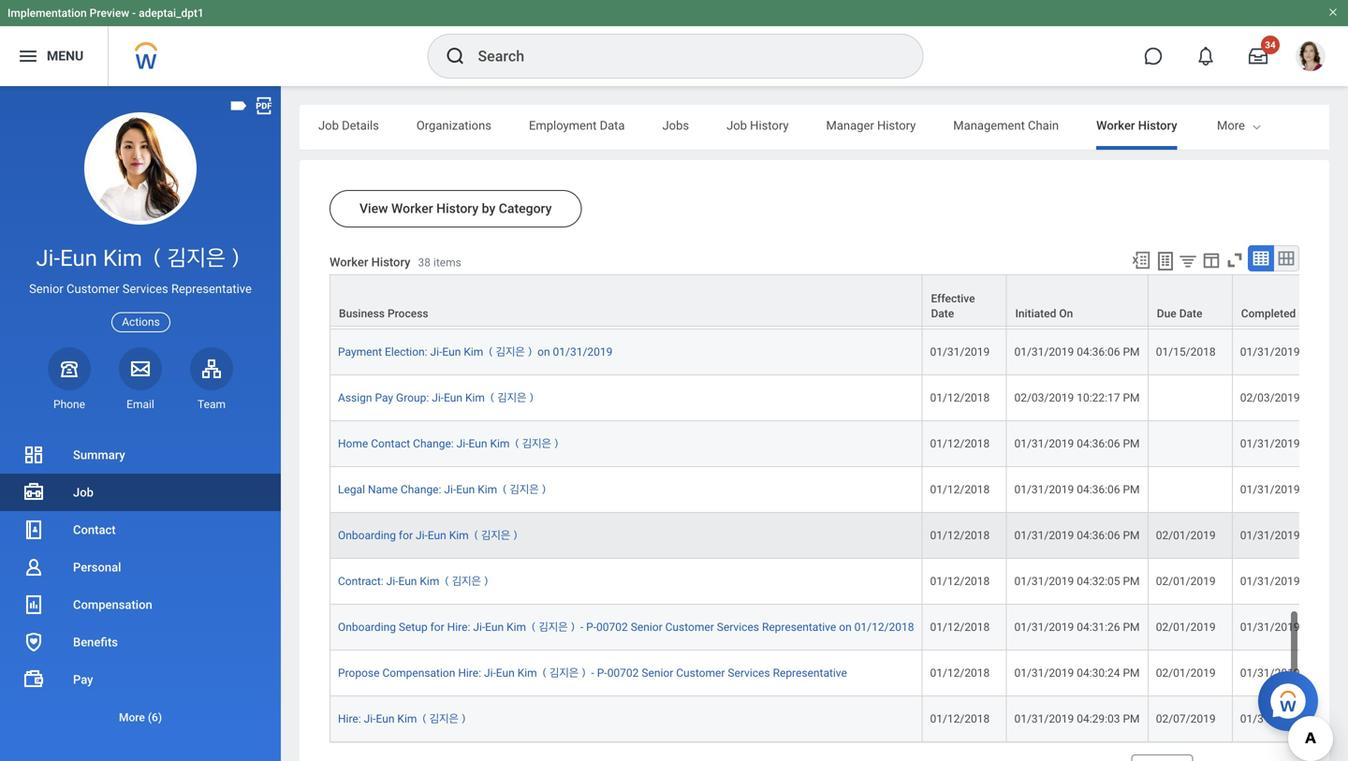 Task type: describe. For each thing, give the bounding box(es) containing it.
job inside list
[[73, 486, 94, 500]]

phone ji-eun kim （김지은） element
[[48, 397, 91, 412]]

1 vertical spatial hire:
[[458, 667, 481, 680]]

contact link
[[0, 511, 281, 549]]

senior customer services representative
[[29, 282, 252, 296]]

02/03/2019 for 02/03/2019 10:22:17 
[[1241, 392, 1301, 405]]

team
[[198, 398, 226, 411]]

0 vertical spatial p-
[[587, 621, 597, 634]]

employment
[[529, 118, 597, 133]]

hire: ji-eun kim （김지은） link
[[338, 713, 469, 726]]

01/31/2019 04:36:06 pm for home contact change: ji-eun kim （김지은）
[[1015, 438, 1140, 451]]

payment election: ji-eun kim （김지은） on 01/31/2019 link
[[338, 346, 613, 359]]

effective date
[[932, 292, 976, 320]]

process
[[388, 307, 429, 320]]

additiona
[[1299, 118, 1349, 133]]

menu button
[[0, 26, 108, 86]]

payment election: ji-eun kim （김지은） on 01/31/2019
[[338, 346, 613, 359]]

01/31/2019 04:29:03 pm
[[1015, 713, 1140, 726]]

1 vertical spatial p-
[[597, 667, 608, 680]]

change: for name
[[401, 483, 442, 497]]

row containing onboarding setup for hire: ji-eun kim （김지은） - p-00702 senior customer services representative on 01/12/2018
[[330, 605, 1349, 651]]

onboarding for ji-eun kim （김지은）
[[338, 529, 520, 542]]

mail image
[[129, 358, 152, 380]]

details
[[342, 118, 379, 133]]

legal name change: ji-eun kim （김지은）
[[338, 483, 549, 497]]

job for job details
[[318, 118, 339, 133]]

01/31/2019 04:36:06 pm for onboarding for ji-eun kim （김지은）
[[1015, 529, 1140, 542]]

pm for contract: ji-eun kim （김지은）
[[1124, 575, 1140, 588]]

0 vertical spatial hire:
[[447, 621, 471, 634]]

Search Workday  search field
[[478, 36, 885, 77]]

04:36:06 for payment election: ji-eun kim （김지은） on 01/31/2019
[[1077, 346, 1121, 359]]

1 horizontal spatial for
[[431, 621, 445, 634]]

history for job history
[[750, 118, 789, 133]]

1 vertical spatial 00702
[[608, 667, 639, 680]]

chain
[[1029, 118, 1059, 133]]

completed on
[[1242, 307, 1314, 320]]

table image
[[1252, 249, 1271, 268]]

preview
[[90, 7, 129, 20]]

history for worker history 38 items
[[372, 255, 411, 269]]

row containing home contact change: ji-eun kim （김지은）
[[330, 422, 1349, 467]]

due date button
[[1149, 275, 1232, 326]]

inbox large image
[[1250, 47, 1268, 66]]

pay image
[[22, 669, 45, 691]]

(6)
[[148, 711, 162, 725]]

compensation link
[[0, 586, 281, 624]]

id change: ji-eun kim （김지은）
[[338, 300, 499, 313]]

due date
[[1158, 307, 1203, 320]]

pay link
[[0, 661, 281, 699]]

2 vertical spatial senior
[[642, 667, 674, 680]]

payment
[[338, 346, 382, 359]]

items
[[434, 256, 462, 269]]

contract: ji-eun kim （김지은） link
[[338, 575, 491, 588]]

legal
[[338, 483, 365, 497]]

pm for hire: ji-eun kim （김지은）
[[1124, 713, 1140, 726]]

2 vertical spatial hire:
[[338, 713, 361, 726]]

assign
[[338, 392, 372, 405]]

assign pay group: ji-eun kim （김지은） link
[[338, 392, 537, 405]]

phone
[[53, 398, 85, 411]]

export to excel image
[[1132, 250, 1152, 271]]

category
[[499, 201, 552, 216]]

02/01/2019 for 01/31/2019 04:31:26 pm
[[1157, 621, 1216, 634]]

data
[[600, 118, 625, 133]]

1 vertical spatial services
[[717, 621, 760, 634]]

management chain
[[954, 118, 1059, 133]]

04:36:06 for id change: ji-eun kim （김지은）
[[1077, 300, 1121, 313]]

02/01/2019 for 01/31/2019 04:32:05 pm
[[1157, 575, 1216, 588]]

date for effective date
[[932, 307, 955, 320]]

organizations
[[417, 118, 492, 133]]

personal image
[[22, 556, 45, 579]]

implementation
[[7, 7, 87, 20]]

01/12/2018 for onboarding for ji-eun kim （김지은）
[[931, 529, 990, 542]]

04:31:26
[[1077, 621, 1121, 634]]

effective
[[932, 292, 976, 305]]

tab list containing job details
[[300, 105, 1349, 150]]

benefits image
[[22, 631, 45, 654]]

row containing payment election: ji-eun kim （김지은） on 01/31/2019
[[330, 330, 1349, 376]]

worker history 38 items
[[330, 255, 462, 269]]

01/31/2019 04:32:05 
[[1241, 621, 1349, 634]]

more (6) button
[[0, 699, 281, 736]]

0 vertical spatial 00702
[[597, 621, 628, 634]]

contract: ji-eun kim （김지은）
[[338, 575, 491, 588]]

onboarding setup for hire: ji-eun kim （김지은） - p-00702 senior customer services representative on 01/12/2018 link
[[338, 621, 915, 634]]

onboarding setup for hire: ji-eun kim （김지은） - p-00702 senior customer services representative on 01/12/2018
[[338, 621, 915, 634]]

due
[[1158, 307, 1177, 320]]

01/31/2019 09:10:32 
[[1241, 300, 1349, 313]]

implementation preview -   adeptai_dpt1
[[7, 7, 204, 20]]

email ji-eun kim （김지은） element
[[119, 397, 162, 412]]

pm for payment election: ji-eun kim （김지은） on 01/31/2019
[[1124, 346, 1140, 359]]

close environment banner image
[[1328, 7, 1339, 18]]

on for initiated on
[[1060, 307, 1074, 320]]

senior inside navigation pane region
[[29, 282, 64, 296]]

email button
[[119, 347, 162, 412]]

1 horizontal spatial -
[[581, 621, 584, 634]]

34
[[1266, 39, 1276, 51]]

justify image
[[17, 45, 39, 67]]

contact inside list
[[73, 523, 116, 537]]

onboarding for onboarding setup for hire: ji-eun kim （김지은） - p-00702 senior customer services representative on 01/12/2018
[[338, 621, 396, 634]]

select to filter grid data image
[[1178, 251, 1199, 271]]

home
[[338, 438, 368, 451]]

summary image
[[22, 444, 45, 466]]

0 vertical spatial for
[[399, 529, 413, 542]]

row containing legal name change: ji-eun kim （김지은）
[[330, 467, 1349, 513]]

contract:
[[338, 575, 384, 588]]

hire: ji-eun kim （김지은）
[[338, 713, 469, 726]]

menu
[[47, 48, 84, 64]]

view printable version (pdf) image
[[254, 96, 274, 116]]

09:10:32
[[1303, 300, 1347, 313]]

job image
[[22, 481, 45, 504]]

job history
[[727, 118, 789, 133]]

pm for home contact change: ji-eun kim （김지은）
[[1124, 438, 1140, 451]]

09:17:11 for legal name change: ji-eun kim （김지은）
[[1303, 483, 1347, 497]]

propose
[[338, 667, 380, 680]]

row containing effective date
[[330, 275, 1349, 327]]

01/31/2019 09:17:11  for legal name change: ji-eun kim （김지은）
[[1241, 483, 1349, 497]]

home contact change: ji-eun kim （김지은）
[[338, 438, 561, 451]]

01/15/2018 for 01/31/2019 09:10:32 
[[1157, 300, 1216, 313]]

onboarding for onboarding for ji-eun kim （김지은）
[[338, 529, 396, 542]]

ji-eun kim （김지은）
[[36, 245, 245, 272]]

completed on button
[[1233, 275, 1349, 326]]

name
[[368, 483, 398, 497]]

01/12/2018 for contract: ji-eun kim （김지은）
[[931, 575, 990, 588]]

01/31/2019 04:36:06  for 01/31/2019 04:36:06 pm
[[1241, 529, 1349, 542]]

export to worksheets image
[[1155, 250, 1177, 273]]

2 vertical spatial services
[[728, 667, 771, 680]]

pay inside list
[[73, 673, 93, 687]]

adeptai_dpt1
[[139, 7, 204, 20]]

worker for worker history
[[1097, 118, 1136, 133]]

01/12/2018 for propose compensation hire: ji-eun kim （김지은） - p-00702 senior customer services representative
[[931, 667, 990, 680]]

（김지은） inside navigation pane region
[[148, 245, 245, 272]]

worker history
[[1097, 118, 1178, 133]]

jobs
[[663, 118, 689, 133]]

team ji-eun kim （김지은） element
[[190, 397, 233, 412]]



Task type: locate. For each thing, give the bounding box(es) containing it.
2 horizontal spatial worker
[[1097, 118, 1136, 133]]

date down effective
[[932, 307, 955, 320]]

row containing hire: ji-eun kim （김지은）
[[330, 697, 1349, 743]]

0 vertical spatial contact
[[371, 438, 410, 451]]

business process button
[[331, 275, 922, 326]]

more (6) button
[[0, 707, 281, 729]]

date for due date
[[1180, 307, 1203, 320]]

5 pm from the top
[[1124, 483, 1140, 497]]

1 vertical spatial contact
[[73, 523, 116, 537]]

1 01/31/2019 04:31:05  from the top
[[1241, 667, 1349, 680]]

01/31/2019 04:36:06 pm for id change: ji-eun kim （김지은）
[[1015, 300, 1140, 313]]

10 row from the top
[[330, 605, 1349, 651]]

phone button
[[48, 347, 91, 412]]

more inside dropdown button
[[119, 711, 145, 725]]

id
[[338, 300, 349, 313]]

phone image
[[56, 358, 82, 380]]

1 vertical spatial 01/31/2019 04:31:05 
[[1241, 713, 1349, 726]]

0 horizontal spatial contact
[[73, 523, 116, 537]]

1 horizontal spatial on
[[840, 621, 852, 634]]

for
[[399, 529, 413, 542], [431, 621, 445, 634]]

1 horizontal spatial 04:32:05
[[1303, 621, 1347, 634]]

01/31/2019 04:31:05  up pagination element
[[1241, 713, 1349, 726]]

01/31/2019 04:36:06 pm for payment election: ji-eun kim （김지은） on 01/31/2019
[[1015, 346, 1140, 359]]

2 date from the left
[[1180, 307, 1203, 320]]

date right due
[[1180, 307, 1203, 320]]

personal
[[73, 561, 121, 575]]

compensation down personal
[[73, 598, 152, 612]]

search image
[[444, 45, 467, 67]]

more (6)
[[119, 711, 162, 725]]

effective date button
[[923, 275, 1006, 326]]

1 horizontal spatial contact
[[371, 438, 410, 451]]

0 vertical spatial 01/31/2019 04:36:06 
[[1241, 529, 1349, 542]]

1 horizontal spatial compensation
[[383, 667, 456, 680]]

hire: up hire: ji-eun kim （김지은）
[[458, 667, 481, 680]]

01/31/2019 09:09:50 
[[1241, 346, 1349, 359]]

2 vertical spatial worker
[[330, 255, 369, 269]]

p- up propose compensation hire: ji-eun kim （김지은） - p-00702 senior customer services representative
[[587, 621, 597, 634]]

10:22:17 for 02/03/2019 10:22:17 
[[1303, 392, 1347, 405]]

services
[[123, 282, 168, 296], [717, 621, 760, 634], [728, 667, 771, 680]]

4 pm from the top
[[1124, 438, 1140, 451]]

job left details on the top
[[318, 118, 339, 133]]

row containing assign pay group: ji-eun kim （김지은）
[[330, 376, 1349, 422]]

summary
[[73, 448, 125, 462]]

1 02/01/2019 from the top
[[1157, 529, 1216, 542]]

01/12/2018 for home contact change: ji-eun kim （김지은）
[[931, 438, 990, 451]]

0 vertical spatial 01/31/2019 09:17:11 
[[1241, 438, 1349, 451]]

pm for assign pay group: ji-eun kim （김지은）
[[1124, 392, 1140, 405]]

5 row from the top
[[330, 376, 1349, 422]]

ji- inside navigation pane region
[[36, 245, 60, 272]]

1 vertical spatial 01/15/2018
[[1157, 346, 1216, 359]]

01/31/2019 04:36:06 pm for legal name change: ji-eun kim （김지은）
[[1015, 483, 1140, 497]]

timeline
[[1215, 118, 1262, 133]]

date inside "popup button"
[[1180, 307, 1203, 320]]

history for manager history
[[878, 118, 916, 133]]

onboarding for ji-eun kim （김지은） link
[[338, 529, 520, 542]]

0 horizontal spatial pay
[[73, 673, 93, 687]]

business
[[339, 307, 385, 320]]

worker inside button
[[392, 201, 433, 216]]

completed
[[1242, 307, 1297, 320]]

fullscreen image
[[1225, 250, 1246, 271]]

0 horizontal spatial 02/03/2019
[[1015, 392, 1075, 405]]

pay
[[375, 392, 393, 405], [73, 673, 93, 687]]

1 vertical spatial on
[[840, 621, 852, 634]]

pm for onboarding setup for hire: ji-eun kim （김지은） - p-00702 senior customer services representative on 01/12/2018
[[1124, 621, 1140, 634]]

0 vertical spatial senior
[[29, 282, 64, 296]]

02/01/2019 for 01/31/2019 04:30:24 pm
[[1157, 667, 1216, 680]]

navigation pane region
[[0, 86, 281, 762]]

01/31/2019 04:36:06 
[[1241, 529, 1349, 542], [1241, 575, 1349, 588]]

job for job history
[[727, 118, 747, 133]]

7 row from the top
[[330, 467, 1349, 513]]

0 vertical spatial 04:32:05
[[1077, 575, 1121, 588]]

worker right view
[[392, 201, 433, 216]]

tab list
[[300, 105, 1349, 150]]

01/12/2018 for onboarding setup for hire: ji-eun kim （김지은） - p-00702 senior customer services representative on 01/12/2018
[[931, 621, 990, 634]]

for up 'contract: ji-eun kim （김지은）' link
[[399, 529, 413, 542]]

view worker history by category button
[[330, 190, 582, 228]]

benefits
[[73, 636, 118, 650]]

02/03/2019 10:22:17 
[[1241, 392, 1349, 405]]

1 horizontal spatial 10:22:17
[[1303, 392, 1347, 405]]

02/01/2019 for 01/31/2019 04:36:06 pm
[[1157, 529, 1216, 542]]

on for completed on
[[1300, 307, 1314, 320]]

worker up id
[[330, 255, 369, 269]]

senior down onboarding setup for hire: ji-eun kim （김지은） - p-00702 senior customer services representative on 01/12/2018 link
[[642, 667, 674, 680]]

2 02/01/2019 from the top
[[1157, 575, 1216, 588]]

eun
[[60, 245, 97, 272], [407, 300, 426, 313], [442, 346, 461, 359], [444, 392, 463, 405], [469, 438, 488, 451], [456, 483, 475, 497], [428, 529, 447, 542], [399, 575, 417, 588], [485, 621, 504, 634], [496, 667, 515, 680], [376, 713, 395, 726]]

6 row from the top
[[330, 422, 1349, 467]]

initiated on button
[[1007, 275, 1148, 326]]

7 pm from the top
[[1124, 575, 1140, 588]]

contact right the home on the bottom
[[371, 438, 410, 451]]

personal link
[[0, 549, 281, 586]]

3 01/31/2019 04:36:06 pm from the top
[[1015, 438, 1140, 451]]

2 01/31/2019 04:36:06  from the top
[[1241, 575, 1349, 588]]

on right "initiated" on the right of the page
[[1060, 307, 1074, 320]]

3 02/01/2019 from the top
[[1157, 621, 1216, 634]]

history left "38"
[[372, 255, 411, 269]]

compensation down the "setup"
[[383, 667, 456, 680]]

0 horizontal spatial job
[[73, 486, 94, 500]]

1 vertical spatial for
[[431, 621, 445, 634]]

history inside button
[[437, 201, 479, 216]]

01/12/2018 for legal name change: ji-eun kim （김지은）
[[931, 483, 990, 497]]

hire: down the propose
[[338, 713, 361, 726]]

0 vertical spatial onboarding
[[338, 529, 396, 542]]

0 vertical spatial services
[[123, 282, 168, 296]]

01/31/2019 04:30:24 pm
[[1015, 667, 1140, 680]]

change: down assign pay group: ji-eun kim （김지은）
[[413, 438, 454, 451]]

2 04:31:05 from the top
[[1303, 713, 1347, 726]]

04:31:05 for 02/07/2019
[[1303, 713, 1347, 726]]

ji-
[[36, 245, 60, 272], [395, 300, 407, 313], [430, 346, 442, 359], [432, 392, 444, 405], [457, 438, 469, 451], [444, 483, 456, 497], [416, 529, 428, 542], [387, 575, 399, 588], [473, 621, 485, 634], [484, 667, 496, 680], [364, 713, 376, 726]]

job details
[[318, 118, 379, 133]]

12 row from the top
[[330, 697, 1349, 743]]

0 vertical spatial 04:31:05
[[1303, 667, 1347, 680]]

6 pm from the top
[[1124, 529, 1140, 542]]

01/31/2019 04:36:06  for 01/31/2019 04:32:05 pm
[[1241, 575, 1349, 588]]

2 horizontal spatial -
[[592, 667, 595, 680]]

0 vertical spatial 01/31/2019 04:31:05 
[[1241, 667, 1349, 680]]

0 horizontal spatial on
[[538, 346, 550, 359]]

2 row from the top
[[330, 275, 1349, 327]]

- inside menu banner
[[132, 7, 136, 20]]

0 vertical spatial more
[[1218, 118, 1246, 133]]

0 horizontal spatial 04:32:05
[[1077, 575, 1121, 588]]

0 vertical spatial change:
[[351, 300, 392, 313]]

0 vertical spatial -
[[132, 7, 136, 20]]

p- down onboarding setup for hire: ji-eun kim （김지은） - p-00702 senior customer services representative on 01/12/2018
[[597, 667, 608, 680]]

contact up personal
[[73, 523, 116, 537]]

0 horizontal spatial for
[[399, 529, 413, 542]]

1 vertical spatial 09:17:11
[[1303, 483, 1347, 497]]

on inside the completed on 'popup button'
[[1300, 307, 1314, 320]]

pagination element
[[1205, 744, 1300, 762]]

0 horizontal spatial more
[[119, 711, 145, 725]]

compensation image
[[22, 594, 45, 616]]

2 09:17:11 from the top
[[1303, 483, 1347, 497]]

2 01/15/2018 from the top
[[1157, 346, 1216, 359]]

kim
[[103, 245, 142, 272], [428, 300, 448, 313], [464, 346, 484, 359], [466, 392, 485, 405], [490, 438, 510, 451], [478, 483, 498, 497], [449, 529, 469, 542], [420, 575, 440, 588], [507, 621, 526, 634], [518, 667, 537, 680], [398, 713, 417, 726]]

1 01/31/2019 04:36:06 pm from the top
[[1015, 300, 1140, 313]]

01/31/2019 04:31:26 pm
[[1015, 621, 1140, 634]]

on inside initiated on popup button
[[1060, 307, 1074, 320]]

2 vertical spatial customer
[[677, 667, 725, 680]]

02/03/2019
[[1015, 392, 1075, 405], [1241, 392, 1301, 405]]

worker right chain
[[1097, 118, 1136, 133]]

notifications large image
[[1197, 47, 1216, 66]]

1 vertical spatial 04:31:05
[[1303, 713, 1347, 726]]

1 vertical spatial pay
[[73, 673, 93, 687]]

00702 down onboarding setup for hire: ji-eun kim （김지은） - p-00702 senior customer services representative on 01/12/2018
[[608, 667, 639, 680]]

1 01/15/2018 from the top
[[1157, 300, 1216, 313]]

1 vertical spatial 04:32:05
[[1303, 621, 1347, 634]]

email
[[127, 398, 154, 411]]

01/31/2019 04:36:06 pm
[[1015, 300, 1140, 313], [1015, 346, 1140, 359], [1015, 438, 1140, 451], [1015, 483, 1140, 497], [1015, 529, 1140, 542]]

02/03/2019 down 01/31/2019 09:09:50
[[1241, 392, 1301, 405]]

0 vertical spatial compensation
[[73, 598, 152, 612]]

date inside the effective date
[[932, 307, 955, 320]]

contact image
[[22, 519, 45, 541]]

senior up propose compensation hire: ji-eun kim （김지은） - p-00702 senior customer services representative
[[631, 621, 663, 634]]

1 10:22:17 from the left
[[1077, 392, 1121, 405]]

team link
[[190, 347, 233, 412]]

04:36:06 for onboarding for ji-eun kim （김지은）
[[1077, 529, 1121, 542]]

4 02/01/2019 from the top
[[1157, 667, 1216, 680]]

view team image
[[200, 358, 223, 380]]

2 horizontal spatial job
[[727, 118, 747, 133]]

business process
[[339, 307, 429, 320]]

initiated on
[[1016, 307, 1074, 320]]

2 vertical spatial change:
[[401, 483, 442, 497]]

02/03/2019 for 02/03/2019 10:22:17 pm
[[1015, 392, 1075, 405]]

2 01/31/2019 04:31:05  from the top
[[1241, 713, 1349, 726]]

1 row from the top
[[330, 238, 1349, 284]]

2 02/03/2019 from the left
[[1241, 392, 1301, 405]]

04:32:05 for 01/31/2019 04:32:05 pm
[[1077, 575, 1121, 588]]

1 01/31/2019 04:36:06  from the top
[[1241, 529, 1349, 542]]

0 vertical spatial on
[[538, 346, 550, 359]]

pm for legal name change: ji-eun kim （김지은）
[[1124, 483, 1140, 497]]

propose compensation hire: ji-eun kim （김지은） - p-00702 senior customer services representative link
[[338, 667, 848, 680]]

history left timeline
[[1139, 118, 1178, 133]]

0 horizontal spatial worker
[[330, 255, 369, 269]]

1 vertical spatial 01/31/2019 09:17:11 
[[1241, 483, 1349, 497]]

01/31/2019 09:17:11 
[[1241, 438, 1349, 451], [1241, 483, 1349, 497]]

1 horizontal spatial pay
[[375, 392, 393, 405]]

manager history
[[827, 118, 916, 133]]

1 vertical spatial onboarding
[[338, 621, 396, 634]]

1 horizontal spatial date
[[1180, 307, 1203, 320]]

change: right id
[[351, 300, 392, 313]]

summary link
[[0, 437, 281, 474]]

2 01/31/2019 04:36:06 pm from the top
[[1015, 346, 1140, 359]]

benefits link
[[0, 624, 281, 661]]

on
[[538, 346, 550, 359], [840, 621, 852, 634]]

on
[[1060, 307, 1074, 320], [1300, 307, 1314, 320]]

1 vertical spatial more
[[119, 711, 145, 725]]

change: right name
[[401, 483, 442, 497]]

02/01/2019
[[1157, 529, 1216, 542], [1157, 575, 1216, 588], [1157, 621, 1216, 634], [1157, 667, 1216, 680]]

row containing propose compensation hire: ji-eun kim （김지은） - p-00702 senior customer services representative
[[330, 651, 1349, 697]]

04:36:06 for legal name change: ji-eun kim （김지은）
[[1077, 483, 1121, 497]]

job right "jobs"
[[727, 118, 747, 133]]

services inside navigation pane region
[[123, 282, 168, 296]]

01/31/2019 04:31:05  down 01/31/2019 04:32:05
[[1241, 667, 1349, 680]]

worker for worker history 38 items
[[330, 255, 369, 269]]

pay down benefits on the bottom left
[[73, 673, 93, 687]]

01/15/2018 down 'select to filter grid data' icon
[[1157, 300, 1216, 313]]

04:36:06 for home contact change: ji-eun kim （김지은）
[[1077, 438, 1121, 451]]

hire: right the "setup"
[[447, 621, 471, 634]]

2 01/31/2019 09:17:11  from the top
[[1241, 483, 1349, 497]]

01/15/2018 down due date
[[1157, 346, 1216, 359]]

more for more (6)
[[119, 711, 145, 725]]

1 onboarding from the top
[[338, 529, 396, 542]]

8 row from the top
[[330, 513, 1349, 559]]

list containing summary
[[0, 437, 281, 736]]

on right completed
[[1300, 307, 1314, 320]]

04:30:24
[[1077, 667, 1121, 680]]

profile logan mcneil image
[[1296, 41, 1326, 75]]

1 horizontal spatial job
[[318, 118, 339, 133]]

01/31/2019 04:32:05 pm
[[1015, 575, 1140, 588]]

pm for id change: ji-eun kim （김지은）
[[1124, 300, 1140, 313]]

row containing onboarding for ji-eun kim （김지은）
[[330, 513, 1349, 559]]

1 horizontal spatial 02/03/2019
[[1241, 392, 1301, 405]]

2 pm from the top
[[1124, 346, 1140, 359]]

onboarding up contract: at left
[[338, 529, 396, 542]]

2 vertical spatial -
[[592, 667, 595, 680]]

1 vertical spatial change:
[[413, 438, 454, 451]]

01/31/2019 04:31:05  for 02/01/2019
[[1241, 667, 1349, 680]]

01/31/2019 09:17:11  for home contact change: ji-eun kim （김지은）
[[1241, 438, 1349, 451]]

history left by
[[437, 201, 479, 216]]

1 04:31:05 from the top
[[1303, 667, 1347, 680]]

senior up phone icon
[[29, 282, 64, 296]]

4 row from the top
[[330, 330, 1349, 376]]

38
[[418, 256, 431, 269]]

customer inside navigation pane region
[[67, 282, 120, 296]]

01/12/2018
[[931, 392, 990, 405], [931, 438, 990, 451], [931, 483, 990, 497], [931, 529, 990, 542], [931, 575, 990, 588], [855, 621, 915, 634], [931, 621, 990, 634], [931, 667, 990, 680], [931, 713, 990, 726]]

job down summary
[[73, 486, 94, 500]]

more down 34 button
[[1218, 118, 1246, 133]]

10 pm from the top
[[1124, 713, 1140, 726]]

00702
[[597, 621, 628, 634], [608, 667, 639, 680]]

representative
[[171, 282, 252, 296], [762, 621, 837, 634], [773, 667, 848, 680]]

list
[[0, 437, 281, 736]]

expand table image
[[1278, 249, 1296, 268]]

group:
[[396, 392, 429, 405]]

4 01/31/2019 04:36:06 pm from the top
[[1015, 483, 1140, 497]]

02/03/2019 down initiated on
[[1015, 392, 1075, 405]]

1 vertical spatial senior
[[631, 621, 663, 634]]

representative inside navigation pane region
[[171, 282, 252, 296]]

- up propose compensation hire: ji-eun kim （김지은） - p-00702 senior customer services representative
[[581, 621, 584, 634]]

09:09:50
[[1303, 346, 1347, 359]]

change: for contact
[[413, 438, 454, 451]]

09:17:11 for home contact change: ji-eun kim （김지은）
[[1303, 438, 1347, 451]]

9 pm from the top
[[1124, 667, 1140, 680]]

1 horizontal spatial on
[[1300, 307, 1314, 320]]

0 horizontal spatial date
[[932, 307, 955, 320]]

1 vertical spatial worker
[[392, 201, 433, 216]]

cell
[[330, 238, 923, 284], [923, 238, 1007, 284], [1007, 238, 1149, 284], [1149, 238, 1233, 284], [1233, 238, 1349, 284], [923, 284, 1007, 330], [1149, 376, 1233, 422], [1149, 422, 1233, 467], [1149, 467, 1233, 513]]

01/15/2018 for 01/31/2019 09:09:50 
[[1157, 346, 1216, 359]]

2 onboarding from the top
[[338, 621, 396, 634]]

row containing contract: ji-eun kim （김지은）
[[330, 559, 1349, 605]]

0 vertical spatial pay
[[375, 392, 393, 405]]

8 pm from the top
[[1124, 621, 1140, 634]]

04:36:06
[[1077, 300, 1121, 313], [1077, 346, 1121, 359], [1077, 438, 1121, 451], [1077, 483, 1121, 497], [1077, 529, 1121, 542], [1303, 529, 1347, 542], [1303, 575, 1347, 588]]

3 row from the top
[[330, 284, 1349, 330]]

0 vertical spatial worker
[[1097, 118, 1136, 133]]

5 01/31/2019 04:36:06 pm from the top
[[1015, 529, 1140, 542]]

history for worker history
[[1139, 118, 1178, 133]]

hire:
[[447, 621, 471, 634], [458, 667, 481, 680], [338, 713, 361, 726]]

row
[[330, 238, 1349, 284], [330, 275, 1349, 327], [330, 284, 1349, 330], [330, 330, 1349, 376], [330, 376, 1349, 422], [330, 422, 1349, 467], [330, 467, 1349, 513], [330, 513, 1349, 559], [330, 559, 1349, 605], [330, 605, 1349, 651], [330, 651, 1349, 697], [330, 697, 1349, 743]]

1 01/31/2019 09:17:11  from the top
[[1241, 438, 1349, 451]]

04:29:03
[[1077, 713, 1121, 726]]

2 vertical spatial representative
[[773, 667, 848, 680]]

initiated
[[1016, 307, 1057, 320]]

1 horizontal spatial worker
[[392, 201, 433, 216]]

worker
[[1097, 118, 1136, 133], [392, 201, 433, 216], [330, 255, 369, 269]]

0 horizontal spatial -
[[132, 7, 136, 20]]

pm for onboarding for ji-eun kim （김지은）
[[1124, 529, 1140, 542]]

1 on from the left
[[1060, 307, 1074, 320]]

04:32:05 for 01/31/2019 04:32:05 
[[1303, 621, 1347, 634]]

history left manager
[[750, 118, 789, 133]]

1 pm from the top
[[1124, 300, 1140, 313]]

1 date from the left
[[932, 307, 955, 320]]

1 09:17:11 from the top
[[1303, 438, 1347, 451]]

01/12/2018 for hire: ji-eun kim （김지은）
[[931, 713, 990, 726]]

00702 up propose compensation hire: ji-eun kim （김지은） - p-00702 senior customer services representative
[[597, 621, 628, 634]]

- down onboarding setup for hire: ji-eun kim （김지은） - p-00702 senior customer services representative on 01/12/2018
[[592, 667, 595, 680]]

1 vertical spatial -
[[581, 621, 584, 634]]

compensation inside list
[[73, 598, 152, 612]]

0 vertical spatial representative
[[171, 282, 252, 296]]

1 vertical spatial customer
[[666, 621, 715, 634]]

worker inside tab list
[[1097, 118, 1136, 133]]

history
[[750, 118, 789, 133], [878, 118, 916, 133], [1139, 118, 1178, 133], [437, 201, 479, 216], [372, 255, 411, 269]]

actions
[[122, 316, 160, 329]]

0 vertical spatial 09:17:11
[[1303, 438, 1347, 451]]

- right "preview"
[[132, 7, 136, 20]]

pm for propose compensation hire: ji-eun kim （김지은） - p-00702 senior customer services representative
[[1124, 667, 1140, 680]]

more for more
[[1218, 118, 1246, 133]]

0 horizontal spatial compensation
[[73, 598, 152, 612]]

toolbar
[[1123, 245, 1300, 275]]

1 02/03/2019 from the left
[[1015, 392, 1075, 405]]

kim inside navigation pane region
[[103, 245, 142, 272]]

eun inside navigation pane region
[[60, 245, 97, 272]]

management
[[954, 118, 1026, 133]]

1 vertical spatial compensation
[[383, 667, 456, 680]]

job
[[318, 118, 339, 133], [727, 118, 747, 133], [73, 486, 94, 500]]

change:
[[351, 300, 392, 313], [413, 438, 454, 451], [401, 483, 442, 497]]

3 pm from the top
[[1124, 392, 1140, 405]]

2 on from the left
[[1300, 307, 1314, 320]]

0 vertical spatial 01/15/2018
[[1157, 300, 1216, 313]]

1 horizontal spatial more
[[1218, 118, 1246, 133]]

tag image
[[229, 96, 249, 116]]

menu banner
[[0, 0, 1349, 86]]

by
[[482, 201, 496, 216]]

04:31:05 for 02/01/2019
[[1303, 667, 1347, 680]]

pay left group:
[[375, 392, 393, 405]]

click to view/edit grid preferences image
[[1202, 250, 1222, 271]]

2 10:22:17 from the left
[[1303, 392, 1347, 405]]

job link
[[0, 474, 281, 511]]

senior
[[29, 282, 64, 296], [631, 621, 663, 634], [642, 667, 674, 680]]

for right the "setup"
[[431, 621, 445, 634]]

04:32:05
[[1077, 575, 1121, 588], [1303, 621, 1347, 634]]

onboarding left the "setup"
[[338, 621, 396, 634]]

0 vertical spatial customer
[[67, 282, 120, 296]]

10:22:17 for 02/03/2019 10:22:17 pm
[[1077, 392, 1121, 405]]

id change: ji-eun kim （김지은） link
[[338, 300, 499, 313]]

02/07/2019
[[1157, 713, 1216, 726]]

01/12/2018 for assign pay group: ji-eun kim （김지은）
[[931, 392, 990, 405]]

01/31/2019
[[1015, 300, 1075, 313], [1241, 300, 1301, 313], [553, 346, 613, 359], [931, 346, 990, 359], [1015, 346, 1075, 359], [1241, 346, 1301, 359], [1015, 438, 1075, 451], [1241, 438, 1301, 451], [1015, 483, 1075, 497], [1241, 483, 1301, 497], [1015, 529, 1075, 542], [1241, 529, 1301, 542], [1015, 575, 1075, 588], [1241, 575, 1301, 588], [1015, 621, 1075, 634], [1241, 621, 1301, 634], [1015, 667, 1075, 680], [1241, 667, 1301, 680], [1015, 713, 1075, 726], [1241, 713, 1301, 726]]

（김지은）
[[148, 245, 245, 272], [451, 300, 499, 313], [486, 346, 535, 359], [488, 392, 537, 405], [513, 438, 561, 451], [500, 483, 549, 497], [472, 529, 520, 542], [442, 575, 491, 588], [529, 621, 578, 634], [540, 667, 589, 680], [420, 713, 469, 726]]

history right manager
[[878, 118, 916, 133]]

actions button
[[112, 312, 170, 332]]

0 horizontal spatial 10:22:17
[[1077, 392, 1121, 405]]

1 vertical spatial representative
[[762, 621, 837, 634]]

9 row from the top
[[330, 559, 1349, 605]]

11 row from the top
[[330, 651, 1349, 697]]

1 vertical spatial 01/31/2019 04:36:06 
[[1241, 575, 1349, 588]]

0 horizontal spatial on
[[1060, 307, 1074, 320]]

row containing id change: ji-eun kim （김지은）
[[330, 284, 1349, 330]]

employment data
[[529, 118, 625, 133]]

more left (6)
[[119, 711, 145, 725]]

01/31/2019 04:31:05  for 02/07/2019
[[1241, 713, 1349, 726]]



Task type: vqa. For each thing, say whether or not it's contained in the screenshot.
the chevron right small image
no



